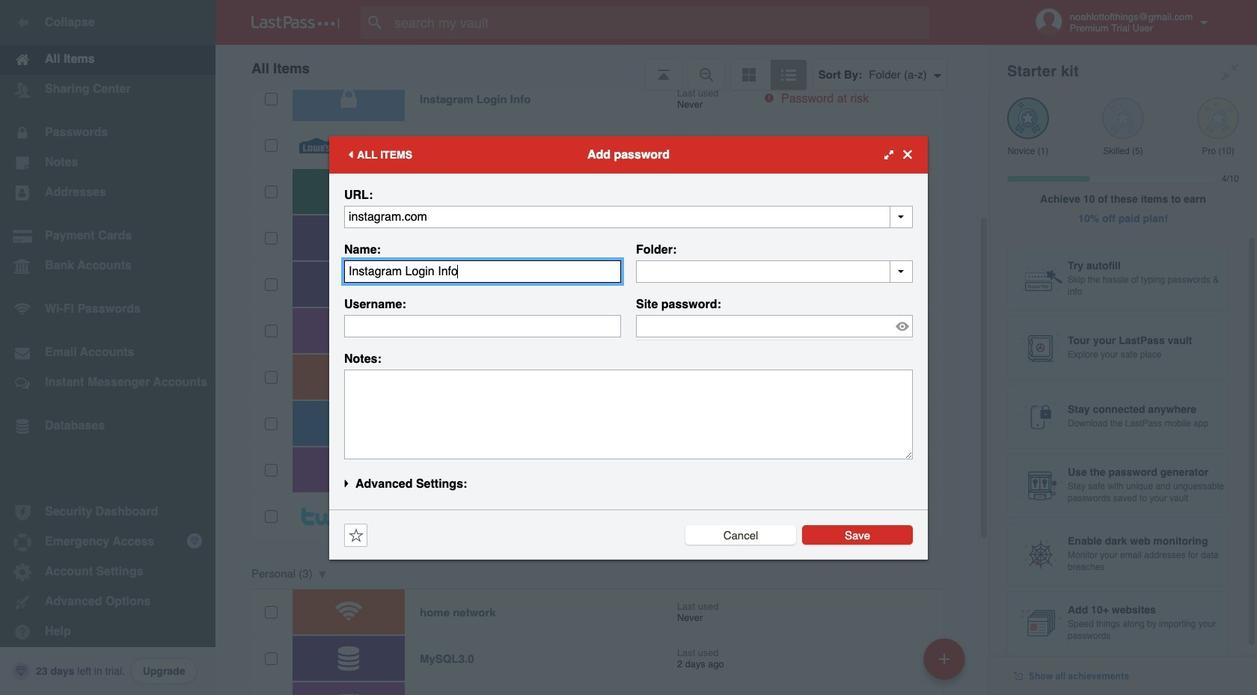 Task type: locate. For each thing, give the bounding box(es) containing it.
None text field
[[344, 205, 913, 228], [344, 260, 621, 283], [344, 315, 621, 337], [344, 205, 913, 228], [344, 260, 621, 283], [344, 315, 621, 337]]

Search search field
[[361, 6, 959, 39]]

None text field
[[636, 260, 913, 283], [344, 369, 913, 459], [636, 260, 913, 283], [344, 369, 913, 459]]

dialog
[[329, 136, 928, 559]]

None password field
[[636, 315, 913, 337]]

main navigation navigation
[[0, 0, 216, 695]]

new item navigation
[[918, 634, 974, 695]]

search my vault text field
[[361, 6, 959, 39]]



Task type: describe. For each thing, give the bounding box(es) containing it.
new item image
[[939, 654, 950, 664]]

vault options navigation
[[216, 45, 989, 90]]

lastpass image
[[251, 16, 340, 29]]



